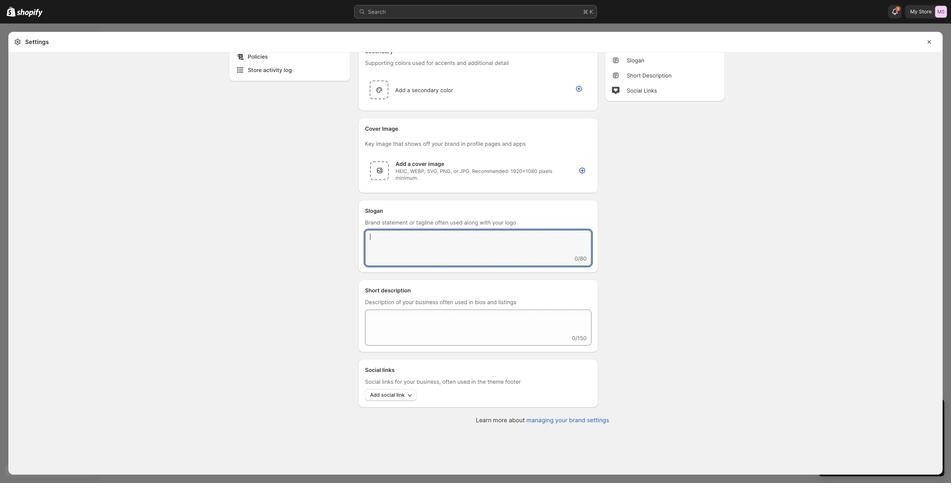 Task type: locate. For each thing, give the bounding box(es) containing it.
0 vertical spatial a
[[407, 87, 411, 93]]

0 vertical spatial slogan
[[627, 57, 645, 64]]

my
[[911, 8, 918, 15]]

2 vertical spatial often
[[443, 378, 456, 385]]

description of your business often used in bios and listings
[[365, 299, 517, 305]]

brand statement or tagline often used along with your logo
[[365, 219, 517, 226]]

often for tagline
[[435, 219, 449, 226]]

0 horizontal spatial slogan
[[365, 207, 383, 214]]

short for short description
[[365, 287, 380, 294]]

managing your brand settings link
[[527, 416, 610, 424]]

0 horizontal spatial brand
[[445, 140, 460, 147]]

my store
[[911, 8, 933, 15]]

for
[[427, 59, 434, 66], [395, 378, 403, 385]]

3 days left in your trial element
[[819, 421, 945, 476]]

0 horizontal spatial and
[[457, 59, 467, 66]]

of
[[396, 299, 401, 305]]

dialog
[[947, 32, 952, 475]]

add for add social link
[[370, 392, 380, 398]]

slogan
[[627, 57, 645, 64], [365, 207, 383, 214]]

add for add a cover image heic, webp, svg, png, or jpg. recommended: 1920×1080 pixels minimum.
[[396, 160, 407, 167]]

and left apps
[[502, 140, 512, 147]]

1 vertical spatial store
[[248, 67, 262, 73]]

a for cover
[[408, 160, 411, 167]]

in
[[461, 140, 466, 147], [469, 299, 474, 305], [472, 378, 476, 385]]

1 vertical spatial brand
[[570, 416, 586, 424]]

1 horizontal spatial image
[[429, 160, 445, 167]]

2 vertical spatial social
[[365, 378, 381, 385]]

or
[[454, 168, 459, 174], [410, 219, 415, 226]]

or left the tagline
[[410, 219, 415, 226]]

pixels
[[539, 168, 553, 174]]

1 vertical spatial in
[[469, 299, 474, 305]]

store down policies
[[248, 67, 262, 73]]

add a secondary color
[[395, 87, 454, 93]]

brand left profile
[[445, 140, 460, 147]]

slogan up brand at top left
[[365, 207, 383, 214]]

1 vertical spatial social
[[365, 367, 381, 373]]

social left links
[[627, 87, 643, 94]]

0 vertical spatial often
[[435, 219, 449, 226]]

slogan up the short description
[[627, 57, 645, 64]]

0 vertical spatial description
[[643, 72, 672, 79]]

apps
[[514, 140, 526, 147]]

secondary
[[365, 48, 393, 54]]

brand
[[445, 140, 460, 147], [570, 416, 586, 424]]

for left accents
[[427, 59, 434, 66]]

social links
[[365, 367, 395, 373]]

svg,
[[427, 168, 439, 174]]

add a cover image heic, webp, svg, png, or jpg. recommended: 1920×1080 pixels minimum.
[[396, 160, 553, 181]]

0 vertical spatial store
[[920, 8, 933, 15]]

2 vertical spatial in
[[472, 378, 476, 385]]

2 vertical spatial and
[[488, 299, 497, 305]]

add left social at the left bottom of the page
[[370, 392, 380, 398]]

in for used
[[472, 378, 476, 385]]

description
[[643, 72, 672, 79], [365, 299, 395, 305]]

short left description
[[365, 287, 380, 294]]

used left "the"
[[458, 378, 470, 385]]

a
[[407, 87, 411, 93], [408, 160, 411, 167]]

1 horizontal spatial short
[[627, 72, 641, 79]]

a left secondary
[[407, 87, 411, 93]]

⌘
[[584, 8, 589, 15]]

1 vertical spatial or
[[410, 219, 415, 226]]

often right business, in the left bottom of the page
[[443, 378, 456, 385]]

often for business
[[440, 299, 454, 305]]

social up add social link
[[365, 367, 381, 373]]

short
[[627, 72, 641, 79], [365, 287, 380, 294]]

links for social links for your business, often used in the theme footer
[[382, 378, 394, 385]]

add left secondary
[[395, 87, 406, 93]]

and right accents
[[457, 59, 467, 66]]

off
[[423, 140, 430, 147]]

1 horizontal spatial and
[[488, 299, 497, 305]]

footer
[[506, 378, 521, 385]]

description down short description
[[365, 299, 395, 305]]

a for secondary
[[407, 87, 411, 93]]

image up svg,
[[429, 160, 445, 167]]

0 horizontal spatial store
[[248, 67, 262, 73]]

detail
[[495, 59, 509, 66]]

pages
[[485, 140, 501, 147]]

0 vertical spatial social
[[627, 87, 643, 94]]

links
[[383, 367, 395, 373], [382, 378, 394, 385]]

1
[[898, 7, 900, 11]]

profile
[[467, 140, 484, 147]]

add
[[395, 87, 406, 93], [396, 160, 407, 167], [370, 392, 380, 398]]

social down social links
[[365, 378, 381, 385]]

0 vertical spatial add
[[395, 87, 406, 93]]

in left "the"
[[472, 378, 476, 385]]

used left bios
[[455, 299, 468, 305]]

image
[[382, 125, 399, 132]]

1 vertical spatial and
[[502, 140, 512, 147]]

1 horizontal spatial description
[[643, 72, 672, 79]]

learn
[[476, 416, 492, 424]]

settings dialog
[[8, 0, 943, 475]]

and right bios
[[488, 299, 497, 305]]

0 vertical spatial links
[[383, 367, 395, 373]]

the
[[478, 378, 486, 385]]

1 vertical spatial short
[[365, 287, 380, 294]]

0 horizontal spatial or
[[410, 219, 415, 226]]

0 horizontal spatial for
[[395, 378, 403, 385]]

1 vertical spatial links
[[382, 378, 394, 385]]

or left jpg.
[[454, 168, 459, 174]]

or inside add a cover image heic, webp, svg, png, or jpg. recommended: 1920×1080 pixels minimum.
[[454, 168, 459, 174]]

0 vertical spatial short
[[627, 72, 641, 79]]

2 vertical spatial add
[[370, 392, 380, 398]]

2 horizontal spatial and
[[502, 140, 512, 147]]

log
[[284, 67, 292, 73]]

store
[[920, 8, 933, 15], [248, 67, 262, 73]]

a inside add a cover image heic, webp, svg, png, or jpg. recommended: 1920×1080 pixels minimum.
[[408, 160, 411, 167]]

your right "managing"
[[556, 416, 568, 424]]

often right the tagline
[[435, 219, 449, 226]]

in left profile
[[461, 140, 466, 147]]

1 vertical spatial often
[[440, 299, 454, 305]]

0 horizontal spatial short
[[365, 287, 380, 294]]

business,
[[417, 378, 441, 385]]

a up heic,
[[408, 160, 411, 167]]

minimum.
[[396, 175, 419, 181]]

add inside add social link dropdown button
[[370, 392, 380, 398]]

used
[[413, 59, 425, 66], [450, 219, 463, 226], [455, 299, 468, 305], [458, 378, 470, 385]]

tagline
[[416, 219, 434, 226]]

1 vertical spatial image
[[429, 160, 445, 167]]

1 vertical spatial description
[[365, 299, 395, 305]]

activity
[[263, 67, 283, 73]]

add inside add a cover image heic, webp, svg, png, or jpg. recommended: 1920×1080 pixels minimum.
[[396, 160, 407, 167]]

1 horizontal spatial slogan
[[627, 57, 645, 64]]

often right 'business'
[[440, 299, 454, 305]]

links
[[644, 87, 658, 94]]

for up link
[[395, 378, 403, 385]]

your
[[432, 140, 443, 147], [493, 219, 504, 226], [403, 299, 414, 305], [404, 378, 415, 385], [556, 416, 568, 424]]

social
[[381, 392, 395, 398]]

store right my
[[920, 8, 933, 15]]

1 horizontal spatial store
[[920, 8, 933, 15]]

1 horizontal spatial brand
[[570, 416, 586, 424]]

learn more about managing your brand settings
[[476, 416, 610, 424]]

often
[[435, 219, 449, 226], [440, 299, 454, 305], [443, 378, 456, 385]]

0 vertical spatial in
[[461, 140, 466, 147]]

0 vertical spatial for
[[427, 59, 434, 66]]

0 horizontal spatial image
[[376, 140, 392, 147]]

image
[[376, 140, 392, 147], [429, 160, 445, 167]]

in left bios
[[469, 299, 474, 305]]

your right off
[[432, 140, 443, 147]]

with
[[480, 219, 491, 226]]

1 horizontal spatial or
[[454, 168, 459, 174]]

brand left settings on the bottom of the page
[[570, 416, 586, 424]]

social links for your business, often used in the theme footer
[[365, 378, 521, 385]]

0 vertical spatial or
[[454, 168, 459, 174]]

and
[[457, 59, 467, 66], [502, 140, 512, 147], [488, 299, 497, 305]]

None text field
[[365, 230, 592, 254], [365, 310, 592, 334], [365, 230, 592, 254], [365, 310, 592, 334]]

png,
[[440, 168, 452, 174]]

1 vertical spatial a
[[408, 160, 411, 167]]

short up social links
[[627, 72, 641, 79]]

your right with
[[493, 219, 504, 226]]

add up heic,
[[396, 160, 407, 167]]

colors
[[395, 59, 411, 66]]

settings
[[25, 38, 49, 45]]

social
[[627, 87, 643, 94], [365, 367, 381, 373], [365, 378, 381, 385]]

image right key
[[376, 140, 392, 147]]

description up links
[[643, 72, 672, 79]]

1 vertical spatial add
[[396, 160, 407, 167]]



Task type: describe. For each thing, give the bounding box(es) containing it.
color
[[441, 87, 454, 93]]

social for social links
[[627, 87, 643, 94]]

1 vertical spatial slogan
[[365, 207, 383, 214]]

statement
[[382, 219, 408, 226]]

accents
[[435, 59, 456, 66]]

store activity log link
[[235, 64, 345, 76]]

secondary
[[412, 87, 439, 93]]

used right "colors"
[[413, 59, 425, 66]]

key image that shows off your brand in profile pages and apps
[[365, 140, 526, 147]]

social links
[[627, 87, 658, 94]]

your right of
[[403, 299, 414, 305]]

short description
[[627, 72, 672, 79]]

policies link
[[235, 51, 345, 62]]

social for social links
[[365, 367, 381, 373]]

store activity log
[[248, 67, 292, 73]]

k
[[590, 8, 594, 15]]

add social link button
[[365, 389, 417, 401]]

your up link
[[404, 378, 415, 385]]

link
[[397, 392, 405, 398]]

social for social links for your business, often used in the theme footer
[[365, 378, 381, 385]]

more
[[494, 416, 508, 424]]

short description
[[365, 287, 411, 294]]

shopify image
[[7, 7, 16, 17]]

cover
[[412, 160, 427, 167]]

supporting
[[365, 59, 394, 66]]

webp,
[[410, 168, 426, 174]]

description
[[381, 287, 411, 294]]

1 button
[[889, 5, 903, 18]]

1 horizontal spatial for
[[427, 59, 434, 66]]

links for social links
[[383, 367, 395, 373]]

business
[[416, 299, 439, 305]]

image inside add a cover image heic, webp, svg, png, or jpg. recommended: 1920×1080 pixels minimum.
[[429, 160, 445, 167]]

in for brand
[[461, 140, 466, 147]]

store inside settings dialog
[[248, 67, 262, 73]]

1 vertical spatial for
[[395, 378, 403, 385]]

1920×1080
[[511, 168, 538, 174]]

theme
[[488, 378, 504, 385]]

supporting colors used for accents and additional detail
[[365, 59, 509, 66]]

⌘ k
[[584, 8, 594, 15]]

recommended:
[[473, 168, 510, 174]]

0 vertical spatial brand
[[445, 140, 460, 147]]

add for add a secondary color
[[395, 87, 406, 93]]

policies
[[248, 53, 268, 60]]

that
[[393, 140, 404, 147]]

0 horizontal spatial description
[[365, 299, 395, 305]]

shopify image
[[17, 9, 43, 17]]

bios
[[475, 299, 486, 305]]

cover image
[[365, 125, 399, 132]]

shows
[[405, 140, 422, 147]]

settings
[[587, 416, 610, 424]]

short for short description
[[627, 72, 641, 79]]

listings
[[499, 299, 517, 305]]

brand
[[365, 219, 381, 226]]

additional
[[468, 59, 494, 66]]

0 vertical spatial image
[[376, 140, 392, 147]]

my store image
[[936, 6, 948, 18]]

logo
[[506, 219, 517, 226]]

heic,
[[396, 168, 409, 174]]

0 vertical spatial and
[[457, 59, 467, 66]]

search
[[368, 8, 386, 15]]

key
[[365, 140, 375, 147]]

add social link
[[370, 392, 405, 398]]

cover
[[365, 125, 381, 132]]

about
[[509, 416, 525, 424]]

along
[[464, 219, 479, 226]]

jpg.
[[460, 168, 471, 174]]

used left along
[[450, 219, 463, 226]]

managing
[[527, 416, 554, 424]]



Task type: vqa. For each thing, say whether or not it's contained in the screenshot.
Orders link
no



